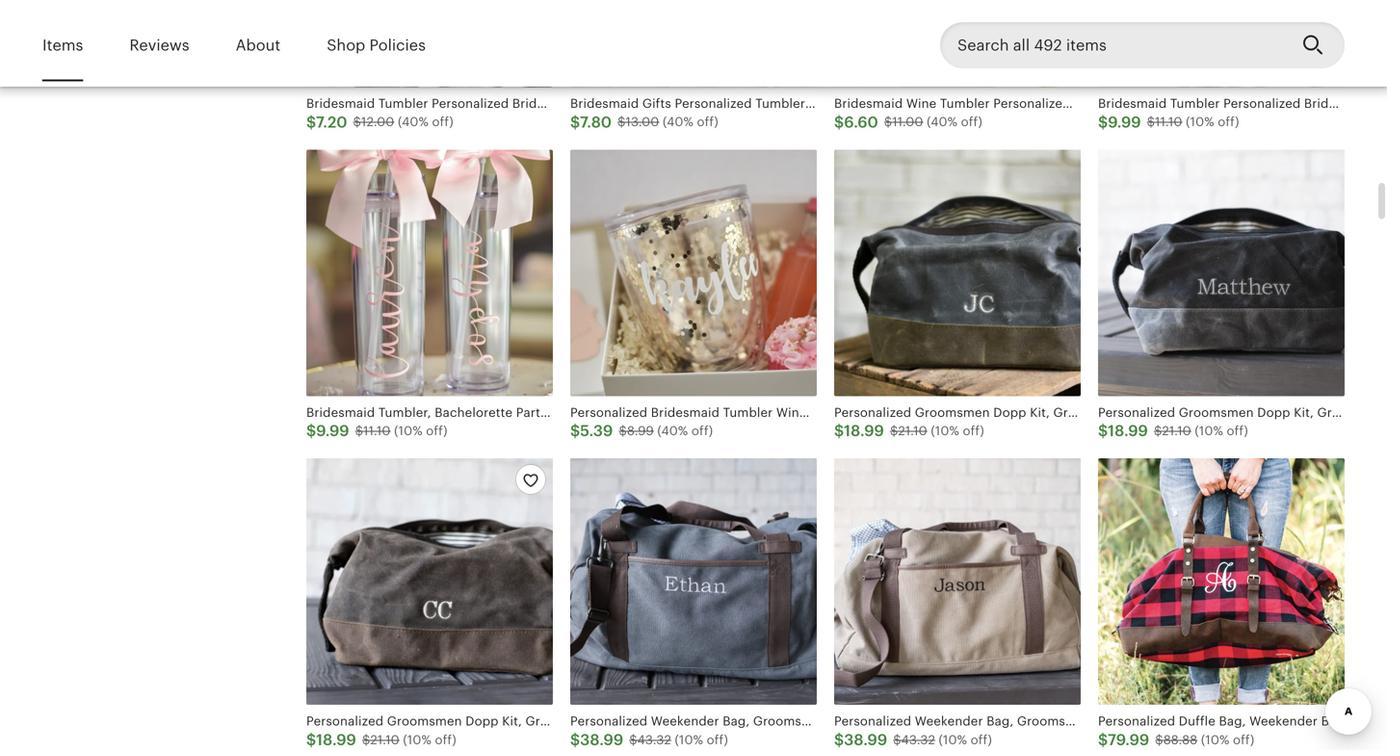 Task type: describe. For each thing, give the bounding box(es) containing it.
38.99 for 1st personalized weekender bag, groomsmen gifts, monogram duffle bag, groomsmen bags, gifts for him a19 image from right
[[844, 732, 888, 749]]

personalized bridesmaid tumbler wine glass with name for bridesmaids bachelorette favors (br054)/ pb05 image
[[571, 150, 817, 396]]

7.80
[[580, 114, 612, 131]]

(40% for 6.60
[[927, 115, 958, 129]]

bridesmaid tumbler personalized bridesmaid gift personalized tumbler maid of honor bridal party gifts (tb05) image
[[306, 0, 553, 87]]

items
[[42, 37, 83, 54]]

$ 9.99 $ 11.10 (10% off) for the bridesmaid tumbler personalized bridesmaid gift personalized tumbler maid of honor bridal party gifts (tb06) image
[[1099, 114, 1240, 131]]

reviews link
[[130, 23, 189, 68]]

5.39
[[580, 423, 613, 440]]

bridesmaid gifts personalized tumbler skinny can cooler bridal party gifts bachelorette party cups (tb04) image
[[571, 0, 817, 87]]

11.00
[[893, 115, 924, 129]]

6.60
[[844, 114, 879, 131]]

43.32 for 2nd personalized weekender bag, groomsmen gifts, monogram duffle bag, groomsmen bags, gifts for him a19 image from right
[[638, 733, 672, 748]]

1 horizontal spatial 21.10
[[899, 424, 928, 438]]

$ 7.20 $ 12.00 (40% off)
[[306, 114, 454, 131]]

shop policies link
[[327, 23, 426, 68]]

personalized duffle bag, weekender bag women, buffalo plaid duffle bag women, personalized gift for her, christmas gift r8 image
[[1099, 459, 1345, 706]]

2 horizontal spatial personalized groomsmen dopp kit, groomsmen toiletry bag dopp kit monogrammed, groomsmen gift, gift for groomsmen cb001 image
[[1099, 150, 1345, 396]]

off) for bridesmaid wine tumbler personalized wine glass bridesmaid proposal gift bridal party maid of honor gift (tb02) image on the right top
[[961, 115, 983, 129]]

2 horizontal spatial $ 18.99 $ 21.10 (10% off)
[[1099, 423, 1249, 440]]

(40% for 7.80
[[663, 115, 694, 129]]

0 horizontal spatial 21.10
[[370, 733, 400, 748]]

$ 38.99 $ 43.32 (10% off) for 2nd personalized weekender bag, groomsmen gifts, monogram duffle bag, groomsmen bags, gifts for him a19 image from right
[[571, 732, 728, 749]]

$ 9.99 $ 11.10 (10% off) for the bridesmaid tumbler, bachelorette party tumbler, bridesmaid gift, bachelorette party cups (tb03) image
[[306, 423, 448, 440]]

$ 38.99 $ 43.32 (10% off) for 1st personalized weekender bag, groomsmen gifts, monogram duffle bag, groomsmen bags, gifts for him a19 image from right
[[835, 732, 993, 749]]

13.00
[[626, 115, 660, 129]]

$ 7.80 $ 13.00 (40% off)
[[571, 114, 719, 131]]

about link
[[236, 23, 281, 68]]

1 horizontal spatial personalized groomsmen dopp kit, groomsmen toiletry bag dopp kit monogrammed, groomsmen gift, gift for groomsmen cb001 image
[[835, 150, 1081, 396]]

9.99 for the bridesmaid tumbler personalized bridesmaid gift personalized tumbler maid of honor bridal party gifts (tb06) image
[[1108, 114, 1142, 131]]

43.32 for 1st personalized weekender bag, groomsmen gifts, monogram duffle bag, groomsmen bags, gifts for him a19 image from right
[[902, 733, 936, 748]]

$ inside $ 7.80 $ 13.00 (40% off)
[[618, 115, 626, 129]]

Search all 492 items text field
[[941, 22, 1287, 69]]

88.88
[[1164, 733, 1198, 748]]

$ 6.60 $ 11.00 (40% off)
[[835, 114, 983, 131]]

1 horizontal spatial 18.99
[[844, 423, 885, 440]]

1 personalized weekender bag, groomsmen gifts, monogram duffle bag, groomsmen bags, gifts for him a19 image from the left
[[571, 459, 817, 706]]

off) for the bridesmaid tumbler personalized bridesmaid gift personalized tumbler maid of honor bridal party gifts (tb06) image
[[1218, 115, 1240, 129]]

bridesmaid tumbler, bachelorette party tumbler, bridesmaid gift, bachelorette party cups (tb03) image
[[306, 150, 553, 396]]

off) for personalized bridesmaid tumbler wine glass with name for bridesmaids bachelorette favors (br054)/ pb05 image
[[692, 424, 713, 438]]



Task type: locate. For each thing, give the bounding box(es) containing it.
1 horizontal spatial 43.32
[[902, 733, 936, 748]]

2 horizontal spatial 21.10
[[1163, 424, 1192, 438]]

0 horizontal spatial $ 18.99 $ 21.10 (10% off)
[[306, 732, 457, 749]]

0 vertical spatial 9.99
[[1108, 114, 1142, 131]]

off) for bridesmaid tumbler personalized bridesmaid gift personalized tumbler maid of honor bridal party gifts (tb05) image
[[432, 115, 454, 129]]

off) for personalized duffle bag, weekender bag women, buffalo plaid duffle bag women, personalized gift for her, christmas gift r8 image
[[1234, 733, 1255, 748]]

2 horizontal spatial 18.99
[[1109, 423, 1149, 440]]

38.99
[[580, 732, 624, 749], [844, 732, 888, 749]]

1 horizontal spatial $ 9.99 $ 11.10 (10% off)
[[1099, 114, 1240, 131]]

1 horizontal spatial $ 38.99 $ 43.32 (10% off)
[[835, 732, 993, 749]]

38.99 for 2nd personalized weekender bag, groomsmen gifts, monogram duffle bag, groomsmen bags, gifts for him a19 image from right
[[580, 732, 624, 749]]

12.00
[[361, 115, 395, 129]]

0 horizontal spatial 9.99
[[316, 423, 350, 440]]

18.99
[[844, 423, 885, 440], [1109, 423, 1149, 440], [316, 732, 357, 749]]

0 horizontal spatial 11.10
[[363, 424, 391, 438]]

0 horizontal spatial personalized groomsmen dopp kit, groomsmen toiletry bag dopp kit monogrammed, groomsmen gift, gift for groomsmen cb001 image
[[306, 459, 553, 706]]

bridesmaid wine tumbler personalized wine glass bridesmaid proposal gift bridal party maid of honor gift (tb02) image
[[835, 0, 1081, 87]]

$ inside $ 5.39 $ 8.99 (40% off)
[[619, 424, 627, 438]]

off) for the bridesmaid tumbler, bachelorette party tumbler, bridesmaid gift, bachelorette party cups (tb03) image
[[426, 424, 448, 438]]

shop policies
[[327, 37, 426, 54]]

off) inside $ 79.99 $ 88.88 (10% off)
[[1234, 733, 1255, 748]]

$ 38.99 $ 43.32 (10% off)
[[571, 732, 728, 749], [835, 732, 993, 749]]

personalized weekender bag, groomsmen gifts, monogram duffle bag, groomsmen bags, gifts for him a19 image
[[571, 459, 817, 706], [835, 459, 1081, 706]]

2 43.32 from the left
[[902, 733, 936, 748]]

1 horizontal spatial $ 18.99 $ 21.10 (10% off)
[[835, 423, 985, 440]]

79.99
[[1108, 732, 1150, 749]]

$ 79.99 $ 88.88 (10% off)
[[1099, 732, 1255, 749]]

(40% right the 11.00
[[927, 115, 958, 129]]

8.99
[[627, 424, 654, 438]]

2 personalized weekender bag, groomsmen gifts, monogram duffle bag, groomsmen bags, gifts for him a19 image from the left
[[835, 459, 1081, 706]]

about
[[236, 37, 281, 54]]

(10%
[[1186, 115, 1215, 129], [394, 424, 423, 438], [931, 424, 960, 438], [1195, 424, 1224, 438], [403, 733, 432, 748], [675, 733, 704, 748], [939, 733, 968, 748], [1202, 733, 1230, 748]]

(40% inside $ 5.39 $ 8.99 (40% off)
[[658, 424, 688, 438]]

0 horizontal spatial $ 38.99 $ 43.32 (10% off)
[[571, 732, 728, 749]]

$ 18.99 $ 21.10 (10% off)
[[835, 423, 985, 440], [1099, 423, 1249, 440], [306, 732, 457, 749]]

(40% right 12.00
[[398, 115, 429, 129]]

0 horizontal spatial 18.99
[[316, 732, 357, 749]]

off) for 1st personalized weekender bag, groomsmen gifts, monogram duffle bag, groomsmen bags, gifts for him a19 image from right
[[971, 733, 993, 748]]

$ 9.99 $ 11.10 (10% off)
[[1099, 114, 1240, 131], [306, 423, 448, 440]]

1 horizontal spatial personalized weekender bag, groomsmen gifts, monogram duffle bag, groomsmen bags, gifts for him a19 image
[[835, 459, 1081, 706]]

(40% right 13.00
[[663, 115, 694, 129]]

7.20
[[316, 114, 348, 131]]

21.10
[[899, 424, 928, 438], [1163, 424, 1192, 438], [370, 733, 400, 748]]

0 horizontal spatial 43.32
[[638, 733, 672, 748]]

reviews
[[130, 37, 189, 54]]

11.10
[[1156, 115, 1183, 129], [363, 424, 391, 438]]

1 vertical spatial 9.99
[[316, 423, 350, 440]]

shop
[[327, 37, 366, 54]]

off) for 2nd personalized weekender bag, groomsmen gifts, monogram duffle bag, groomsmen bags, gifts for him a19 image from right
[[707, 733, 728, 748]]

11.10 for the bridesmaid tumbler personalized bridesmaid gift personalized tumbler maid of honor bridal party gifts (tb06) image
[[1156, 115, 1183, 129]]

1 38.99 from the left
[[580, 732, 624, 749]]

off) inside $ 6.60 $ 11.00 (40% off)
[[961, 115, 983, 129]]

items link
[[42, 23, 83, 68]]

$ inside $ 6.60 $ 11.00 (40% off)
[[885, 115, 893, 129]]

(40% for 7.20
[[398, 115, 429, 129]]

(10% inside $ 79.99 $ 88.88 (10% off)
[[1202, 733, 1230, 748]]

$ 5.39 $ 8.99 (40% off)
[[571, 423, 713, 440]]

1 horizontal spatial 38.99
[[844, 732, 888, 749]]

(40% inside $ 7.20 $ 12.00 (40% off)
[[398, 115, 429, 129]]

0 horizontal spatial $ 9.99 $ 11.10 (10% off)
[[306, 423, 448, 440]]

1 $ 38.99 $ 43.32 (10% off) from the left
[[571, 732, 728, 749]]

0 horizontal spatial 38.99
[[580, 732, 624, 749]]

$
[[306, 114, 316, 131], [571, 114, 580, 131], [835, 114, 844, 131], [1099, 114, 1108, 131], [353, 115, 361, 129], [618, 115, 626, 129], [885, 115, 893, 129], [1147, 115, 1156, 129], [306, 423, 316, 440], [571, 423, 580, 440], [835, 423, 844, 440], [1099, 423, 1109, 440], [355, 424, 363, 438], [619, 424, 627, 438], [890, 424, 899, 438], [1154, 424, 1163, 438], [306, 732, 316, 749], [571, 732, 580, 749], [835, 732, 844, 749], [1099, 732, 1108, 749], [362, 733, 370, 748], [630, 733, 638, 748], [894, 733, 902, 748], [1156, 733, 1164, 748]]

9.99 for the bridesmaid tumbler, bachelorette party tumbler, bridesmaid gift, bachelorette party cups (tb03) image
[[316, 423, 350, 440]]

(40% inside $ 6.60 $ 11.00 (40% off)
[[927, 115, 958, 129]]

$ inside $ 79.99 $ 88.88 (10% off)
[[1156, 733, 1164, 748]]

2 38.99 from the left
[[844, 732, 888, 749]]

$ inside $ 7.20 $ 12.00 (40% off)
[[353, 115, 361, 129]]

(40%
[[398, 115, 429, 129], [663, 115, 694, 129], [927, 115, 958, 129], [658, 424, 688, 438]]

bridesmaid tumbler personalized bridesmaid gift personalized tumbler maid of honor bridal party gifts (tb06) image
[[1099, 0, 1345, 87]]

(40% for 5.39
[[658, 424, 688, 438]]

personalized groomsmen dopp kit, groomsmen toiletry bag dopp kit monogrammed, groomsmen gift, gift for groomsmen cb001 image
[[835, 150, 1081, 396], [1099, 150, 1345, 396], [306, 459, 553, 706]]

(40% right 8.99
[[658, 424, 688, 438]]

0 vertical spatial $ 9.99 $ 11.10 (10% off)
[[1099, 114, 1240, 131]]

1 vertical spatial 11.10
[[363, 424, 391, 438]]

off)
[[432, 115, 454, 129], [697, 115, 719, 129], [961, 115, 983, 129], [1218, 115, 1240, 129], [426, 424, 448, 438], [692, 424, 713, 438], [963, 424, 985, 438], [1227, 424, 1249, 438], [435, 733, 457, 748], [707, 733, 728, 748], [971, 733, 993, 748], [1234, 733, 1255, 748]]

0 vertical spatial 11.10
[[1156, 115, 1183, 129]]

2 $ 38.99 $ 43.32 (10% off) from the left
[[835, 732, 993, 749]]

1 43.32 from the left
[[638, 733, 672, 748]]

1 vertical spatial $ 9.99 $ 11.10 (10% off)
[[306, 423, 448, 440]]

1 horizontal spatial 11.10
[[1156, 115, 1183, 129]]

off) inside $ 7.20 $ 12.00 (40% off)
[[432, 115, 454, 129]]

off) inside $ 7.80 $ 13.00 (40% off)
[[697, 115, 719, 129]]

1 horizontal spatial 9.99
[[1108, 114, 1142, 131]]

policies
[[370, 37, 426, 54]]

43.32
[[638, 733, 672, 748], [902, 733, 936, 748]]

0 horizontal spatial personalized weekender bag, groomsmen gifts, monogram duffle bag, groomsmen bags, gifts for him a19 image
[[571, 459, 817, 706]]

11.10 for the bridesmaid tumbler, bachelorette party tumbler, bridesmaid gift, bachelorette party cups (tb03) image
[[363, 424, 391, 438]]

off) inside $ 5.39 $ 8.99 (40% off)
[[692, 424, 713, 438]]

off) for bridesmaid gifts personalized tumbler skinny can cooler bridal party gifts bachelorette party cups (tb04) image on the top of page
[[697, 115, 719, 129]]

9.99
[[1108, 114, 1142, 131], [316, 423, 350, 440]]

(40% inside $ 7.80 $ 13.00 (40% off)
[[663, 115, 694, 129]]



Task type: vqa. For each thing, say whether or not it's contained in the screenshot.


